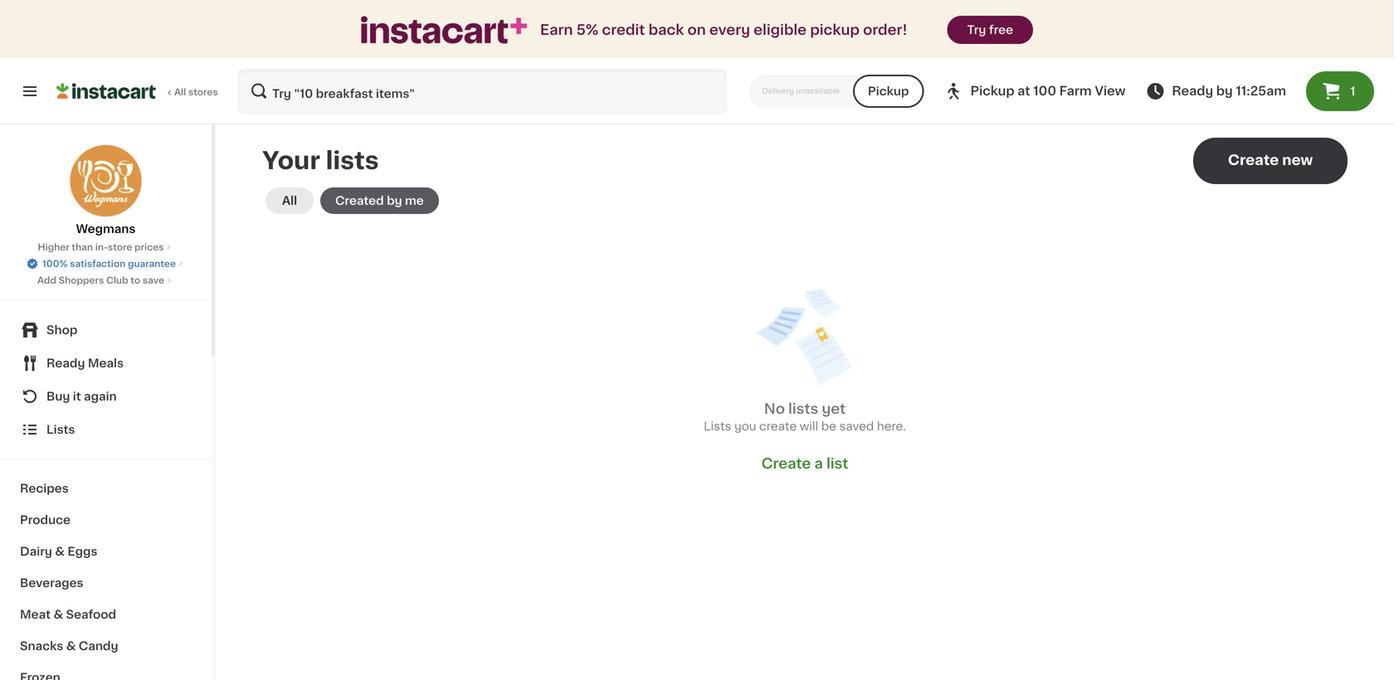 Task type: locate. For each thing, give the bounding box(es) containing it.
all for all
[[282, 195, 297, 207]]

created by me button
[[320, 188, 439, 214]]

0 horizontal spatial all
[[174, 88, 186, 97]]

wegmans logo image
[[69, 144, 142, 218]]

1 vertical spatial all
[[282, 195, 297, 207]]

higher than in-store prices link
[[38, 241, 174, 254]]

None search field
[[237, 68, 728, 115]]

all inside button
[[282, 195, 297, 207]]

buy it again
[[46, 391, 117, 403]]

snacks
[[20, 641, 63, 653]]

lists down buy
[[46, 424, 75, 436]]

1 vertical spatial ready
[[46, 358, 85, 369]]

stores
[[188, 88, 218, 97]]

create
[[1229, 153, 1279, 167], [762, 457, 811, 471]]

wegmans link
[[69, 144, 142, 237]]

ready meals button
[[10, 347, 202, 380]]

create for create new
[[1229, 153, 1279, 167]]

all left 'stores'
[[174, 88, 186, 97]]

1 vertical spatial lists
[[789, 402, 819, 416]]

will
[[800, 421, 819, 433]]

0 horizontal spatial by
[[387, 195, 402, 207]]

& for snacks
[[66, 641, 76, 653]]

1 horizontal spatial lists
[[789, 402, 819, 416]]

ready down shop
[[46, 358, 85, 369]]

higher than in-store prices
[[38, 243, 164, 252]]

no
[[764, 402, 785, 416]]

& for dairy
[[55, 546, 65, 558]]

pickup down order!
[[868, 86, 909, 97]]

buy
[[46, 391, 70, 403]]

0 vertical spatial lists
[[326, 149, 379, 173]]

recipes link
[[10, 473, 202, 505]]

0 horizontal spatial lists
[[326, 149, 379, 173]]

than
[[72, 243, 93, 252]]

pickup for pickup
[[868, 86, 909, 97]]

100% satisfaction guarantee button
[[26, 254, 186, 271]]

ready for ready by 11:25am
[[1173, 85, 1214, 97]]

1 horizontal spatial pickup
[[971, 85, 1015, 97]]

instacart plus icon image
[[361, 16, 527, 44]]

0 vertical spatial by
[[1217, 85, 1233, 97]]

& for meat
[[54, 609, 63, 621]]

create left new
[[1229, 153, 1279, 167]]

ready inside popup button
[[46, 358, 85, 369]]

save
[[143, 276, 164, 285]]

lists
[[326, 149, 379, 173], [789, 402, 819, 416]]

seafood
[[66, 609, 116, 621]]

dairy
[[20, 546, 52, 558]]

create for create a list
[[762, 457, 811, 471]]

pickup inside button
[[868, 86, 909, 97]]

1 horizontal spatial ready
[[1173, 85, 1214, 97]]

be
[[822, 421, 837, 433]]

ready meals link
[[10, 347, 202, 380]]

1 horizontal spatial create
[[1229, 153, 1279, 167]]

by inside button
[[387, 195, 402, 207]]

& right meat
[[54, 609, 63, 621]]

shop link
[[10, 314, 202, 347]]

pickup
[[971, 85, 1015, 97], [868, 86, 909, 97]]

shop
[[46, 325, 78, 336]]

pickup inside popup button
[[971, 85, 1015, 97]]

meat & seafood link
[[10, 599, 202, 631]]

0 vertical spatial &
[[55, 546, 65, 558]]

1 vertical spatial &
[[54, 609, 63, 621]]

all
[[174, 88, 186, 97], [282, 195, 297, 207]]

produce
[[20, 515, 71, 526]]

produce link
[[10, 505, 202, 536]]

prices
[[135, 243, 164, 252]]

create a list
[[762, 457, 849, 471]]

2 vertical spatial &
[[66, 641, 76, 653]]

& left eggs
[[55, 546, 65, 558]]

lists inside no lists yet lists you create will be saved here.
[[789, 402, 819, 416]]

0 horizontal spatial create
[[762, 457, 811, 471]]

shoppers
[[59, 276, 104, 285]]

all down the "your"
[[282, 195, 297, 207]]

by left 11:25am
[[1217, 85, 1233, 97]]

again
[[84, 391, 117, 403]]

by
[[1217, 85, 1233, 97], [387, 195, 402, 207]]

on
[[688, 23, 706, 37]]

a
[[815, 457, 823, 471]]

& left the candy
[[66, 641, 76, 653]]

service type group
[[749, 75, 924, 108]]

pickup left at
[[971, 85, 1015, 97]]

your
[[262, 149, 320, 173]]

lists
[[704, 421, 732, 433], [46, 424, 75, 436]]

all stores link
[[56, 68, 219, 115]]

add shoppers club to save
[[37, 276, 164, 285]]

1 horizontal spatial lists
[[704, 421, 732, 433]]

ready left 11:25am
[[1173, 85, 1214, 97]]

1 horizontal spatial by
[[1217, 85, 1233, 97]]

lists left you
[[704, 421, 732, 433]]

lists inside no lists yet lists you create will be saved here.
[[704, 421, 732, 433]]

0 vertical spatial all
[[174, 88, 186, 97]]

lists up will at the bottom
[[789, 402, 819, 416]]

0 vertical spatial ready
[[1173, 85, 1214, 97]]

create inside button
[[1229, 153, 1279, 167]]

&
[[55, 546, 65, 558], [54, 609, 63, 621], [66, 641, 76, 653]]

store
[[108, 243, 132, 252]]

lists up created
[[326, 149, 379, 173]]

lists for no
[[789, 402, 819, 416]]

by left me
[[387, 195, 402, 207]]

0 vertical spatial create
[[1229, 153, 1279, 167]]

create left a
[[762, 457, 811, 471]]

add shoppers club to save link
[[37, 274, 174, 287]]

guarantee
[[128, 259, 176, 269]]

created
[[335, 195, 384, 207]]

by for ready
[[1217, 85, 1233, 97]]

pickup at 100 farm view
[[971, 85, 1126, 97]]

satisfaction
[[70, 259, 126, 269]]

candy
[[79, 641, 118, 653]]

new
[[1283, 153, 1314, 167]]

1 vertical spatial create
[[762, 457, 811, 471]]

1 horizontal spatial all
[[282, 195, 297, 207]]

beverages
[[20, 578, 83, 589]]

1 vertical spatial by
[[387, 195, 402, 207]]

by for created
[[387, 195, 402, 207]]

ready
[[1173, 85, 1214, 97], [46, 358, 85, 369]]

0 horizontal spatial pickup
[[868, 86, 909, 97]]

instacart logo image
[[56, 81, 156, 101]]

0 horizontal spatial ready
[[46, 358, 85, 369]]



Task type: vqa. For each thing, say whether or not it's contained in the screenshot.
policy
no



Task type: describe. For each thing, give the bounding box(es) containing it.
here.
[[877, 421, 907, 433]]

Search field
[[239, 70, 726, 113]]

buy it again link
[[10, 380, 202, 413]]

try free
[[968, 24, 1014, 36]]

at
[[1018, 85, 1031, 97]]

pickup for pickup at 100 farm view
[[971, 85, 1015, 97]]

create
[[760, 421, 797, 433]]

to
[[131, 276, 140, 285]]

view
[[1095, 85, 1126, 97]]

11:25am
[[1236, 85, 1287, 97]]

add
[[37, 276, 56, 285]]

lists for your
[[326, 149, 379, 173]]

dairy & eggs link
[[10, 536, 202, 568]]

all for all stores
[[174, 88, 186, 97]]

create new
[[1229, 153, 1314, 167]]

5%
[[577, 23, 599, 37]]

order!
[[864, 23, 908, 37]]

no lists yet lists you create will be saved here.
[[704, 402, 907, 433]]

beverages link
[[10, 568, 202, 599]]

farm
[[1060, 85, 1092, 97]]

create a list link
[[762, 455, 849, 473]]

club
[[106, 276, 128, 285]]

me
[[405, 195, 424, 207]]

eligible
[[754, 23, 807, 37]]

try
[[968, 24, 987, 36]]

list
[[827, 457, 849, 471]]

credit
[[602, 23, 645, 37]]

pickup button
[[853, 75, 924, 108]]

free
[[990, 24, 1014, 36]]

ready meals
[[46, 358, 124, 369]]

meat
[[20, 609, 51, 621]]

back
[[649, 23, 684, 37]]

ready by 11:25am
[[1173, 85, 1287, 97]]

1
[[1351, 86, 1356, 97]]

all button
[[266, 188, 314, 214]]

earn
[[540, 23, 573, 37]]

snacks & candy
[[20, 641, 118, 653]]

every
[[710, 23, 751, 37]]

you
[[735, 421, 757, 433]]

wegmans
[[76, 223, 136, 235]]

meals
[[88, 358, 124, 369]]

your lists
[[262, 149, 379, 173]]

snacks & candy link
[[10, 631, 202, 663]]

meat & seafood
[[20, 609, 116, 621]]

create new button
[[1194, 138, 1348, 184]]

0 horizontal spatial lists
[[46, 424, 75, 436]]

1 button
[[1307, 71, 1375, 111]]

in-
[[95, 243, 108, 252]]

created by me
[[335, 195, 424, 207]]

100
[[1034, 85, 1057, 97]]

lists link
[[10, 413, 202, 447]]

100% satisfaction guarantee
[[42, 259, 176, 269]]

all stores
[[174, 88, 218, 97]]

pickup
[[810, 23, 860, 37]]

it
[[73, 391, 81, 403]]

yet
[[822, 402, 846, 416]]

recipes
[[20, 483, 69, 495]]

eggs
[[68, 546, 97, 558]]

ready by 11:25am link
[[1146, 81, 1287, 101]]

ready for ready meals
[[46, 358, 85, 369]]

100%
[[42, 259, 68, 269]]

higher
[[38, 243, 70, 252]]

dairy & eggs
[[20, 546, 97, 558]]

pickup at 100 farm view button
[[944, 68, 1126, 115]]

earn 5% credit back on every eligible pickup order!
[[540, 23, 908, 37]]

saved
[[840, 421, 874, 433]]



